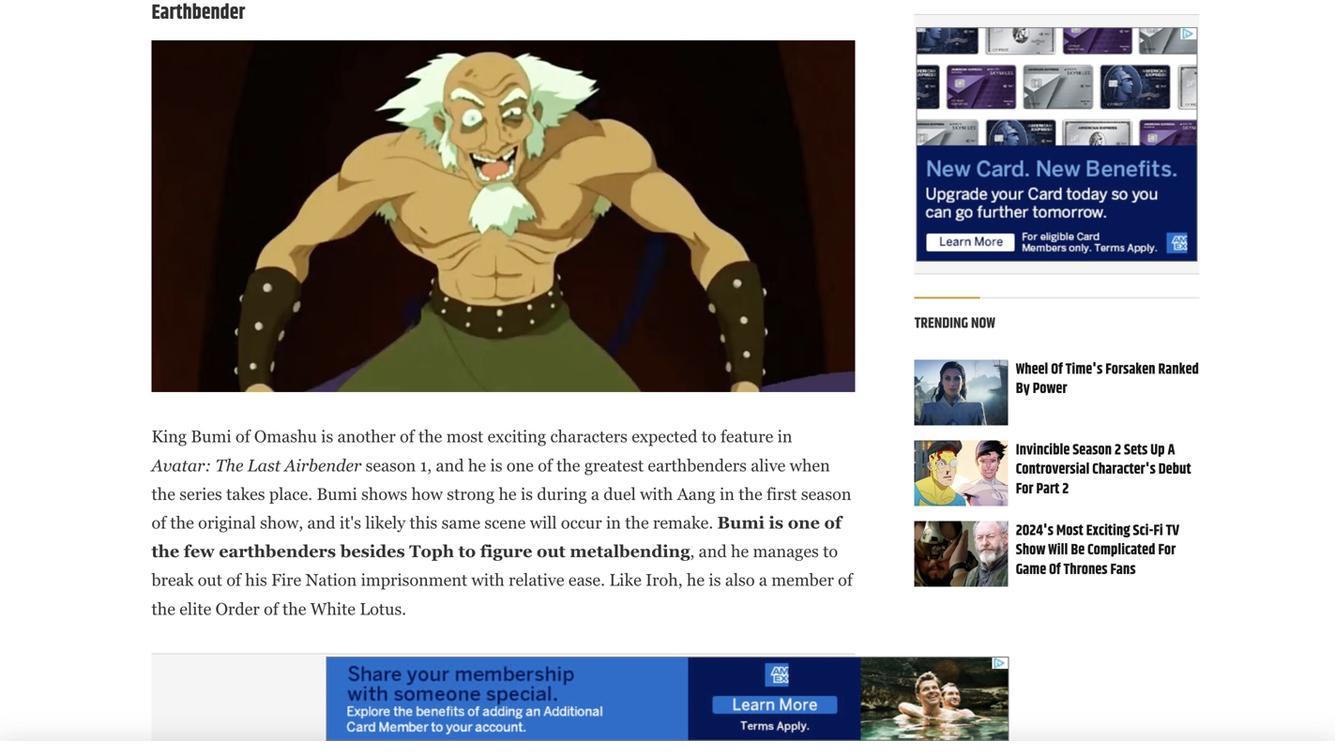 Task type: describe. For each thing, give the bounding box(es) containing it.
scene
[[485, 513, 526, 533]]

out inside bumi is one of the few earthbenders besides toph to figure out metalbending
[[537, 542, 566, 561]]

for inside invincible season 2 sets up a controversial character's debut for part 2
[[1016, 478, 1034, 501]]

game
[[1016, 558, 1046, 581]]

by
[[1016, 377, 1030, 400]]

fire
[[271, 571, 301, 590]]

earthbenders inside season 1, and he is one of the greatest earthbenders alive when the series takes place. bumi shows how strong he is during a duel with aang in the first season of the original show, and it's likely this same scene will occur in the remake.
[[648, 456, 747, 475]]

and inside , and he manages to break out of his fire nation imprisonment with relative ease. like iroh, he is also a member of the elite order of the white lotus.
[[699, 542, 727, 561]]

is inside bumi is one of the few earthbenders besides toph to figure out metalbending
[[769, 513, 784, 533]]

with inside season 1, and he is one of the greatest earthbenders alive when the series takes place. bumi shows how strong he is during a duel with aang in the first season of the original show, and it's likely this same scene will occur in the remake.
[[640, 485, 673, 504]]

order
[[215, 599, 260, 619]]

1,
[[420, 456, 432, 475]]

character's
[[1093, 458, 1156, 481]]

takes
[[226, 485, 265, 504]]

trending
[[915, 312, 968, 335]]

of up break
[[152, 513, 166, 533]]

wheel of time's forsaken ranked by power link
[[1016, 358, 1199, 400]]

show
[[1016, 539, 1046, 562]]

is inside , and he manages to break out of his fire nation imprisonment with relative ease. like iroh, he is also a member of the elite order of the white lotus.
[[709, 571, 721, 590]]

season
[[1073, 439, 1112, 462]]

the inside bumi is one of the few earthbenders besides toph to figure out metalbending
[[152, 542, 179, 561]]

during
[[537, 485, 587, 504]]

break
[[152, 571, 194, 590]]

show,
[[260, 513, 303, 533]]

besides
[[340, 542, 405, 561]]

the down avatar:
[[152, 485, 175, 504]]

the up during
[[557, 456, 580, 475]]

is up will
[[521, 485, 533, 504]]

manages
[[753, 542, 819, 561]]

complicated
[[1088, 539, 1156, 562]]

greatest
[[585, 456, 644, 475]]

his
[[245, 571, 267, 590]]

now
[[971, 312, 995, 335]]

another
[[337, 427, 396, 446]]

the down fire
[[282, 599, 306, 619]]

fans
[[1111, 558, 1136, 581]]

characters
[[550, 427, 628, 446]]

the left first
[[739, 485, 763, 504]]

time's
[[1066, 358, 1103, 381]]

1 vertical spatial in
[[720, 485, 735, 504]]

2024's
[[1016, 519, 1054, 542]]

for inside the '2024's most exciting sci-fi tv show will be complicated for game of thrones fans'
[[1158, 539, 1176, 562]]

of inside the '2024's most exciting sci-fi tv show will be complicated for game of thrones fans'
[[1049, 558, 1061, 581]]

few
[[184, 542, 215, 561]]

elite
[[179, 599, 211, 619]]

figure
[[480, 542, 533, 561]]

invincible
[[1016, 439, 1070, 462]]

most
[[1057, 519, 1084, 542]]

expected
[[632, 427, 698, 446]]

debut
[[1159, 458, 1191, 481]]

with inside , and he manages to break out of his fire nation imprisonment with relative ease. like iroh, he is also a member of the elite order of the white lotus.
[[472, 571, 505, 590]]

ease.
[[569, 571, 605, 590]]

strong
[[447, 485, 495, 504]]

ranked
[[1159, 358, 1199, 381]]

feature
[[721, 427, 774, 446]]

this
[[410, 513, 438, 533]]

0 vertical spatial season
[[366, 456, 416, 475]]

part
[[1036, 478, 1060, 501]]

will
[[1048, 539, 1068, 562]]

the up the few
[[170, 513, 194, 533]]

first
[[767, 485, 797, 504]]

he up scene
[[499, 485, 517, 504]]

likely
[[365, 513, 406, 533]]

fi
[[1154, 519, 1163, 542]]

0 horizontal spatial bumi
[[191, 427, 231, 446]]

will
[[530, 513, 557, 533]]

king
[[152, 427, 187, 446]]

a inside , and he manages to break out of his fire nation imprisonment with relative ease. like iroh, he is also a member of the elite order of the white lotus.
[[759, 571, 768, 590]]

of inside bumi is one of the few earthbenders besides toph to figure out metalbending
[[824, 513, 842, 533]]

trending now
[[915, 312, 995, 335]]

the up metalbending
[[625, 513, 649, 533]]

he down ,
[[687, 571, 705, 590]]

airbender
[[285, 456, 362, 475]]

like
[[609, 571, 642, 590]]

avatar:
[[152, 456, 211, 475]]

sci-
[[1133, 519, 1154, 542]]

nation
[[306, 571, 357, 590]]

series
[[179, 485, 222, 504]]

1 horizontal spatial 2
[[1115, 439, 1121, 462]]

up
[[1151, 439, 1165, 462]]

toph
[[409, 542, 454, 561]]

1 vertical spatial and
[[307, 513, 336, 533]]

of down his
[[264, 599, 278, 619]]

remake.
[[653, 513, 713, 533]]

same
[[442, 513, 480, 533]]

original
[[198, 513, 256, 533]]

0 vertical spatial and
[[436, 456, 464, 475]]

bumi is one of the few earthbenders besides toph to figure out metalbending
[[152, 513, 842, 561]]

2024's most exciting sci-fi tv show will be complicated for game of thrones fans link
[[1016, 519, 1180, 581]]

the up 1,
[[419, 427, 442, 446]]

avatar: the last airbender
[[152, 456, 366, 475]]

one inside bumi is one of the few earthbenders besides toph to figure out metalbending
[[788, 513, 820, 533]]

of right another
[[400, 427, 414, 446]]

0 horizontal spatial 2
[[1063, 478, 1069, 501]]

0 vertical spatial in
[[778, 427, 793, 446]]

forsaken
[[1106, 358, 1156, 381]]

it's
[[340, 513, 361, 533]]

one inside season 1, and he is one of the greatest earthbenders alive when the series takes place. bumi shows how strong he is during a duel with aang in the first season of the original show, and it's likely this same scene will occur in the remake.
[[507, 456, 534, 475]]



Task type: locate. For each thing, give the bounding box(es) containing it.
a left duel
[[591, 485, 600, 504]]

season up 'shows'
[[366, 456, 416, 475]]

the up break
[[152, 542, 179, 561]]

1 horizontal spatial for
[[1158, 539, 1176, 562]]

season 1, and he is one of the greatest earthbenders alive when the series takes place. bumi shows how strong he is during a duel with aang in the first season of the original show, and it's likely this same scene will occur in the remake.
[[152, 456, 852, 533]]

1 vertical spatial season
[[801, 485, 852, 504]]

0 vertical spatial a
[[591, 485, 600, 504]]

0 horizontal spatial out
[[198, 571, 222, 590]]

also
[[725, 571, 755, 590]]

shows
[[361, 485, 407, 504]]

0 vertical spatial with
[[640, 485, 673, 504]]

invincible season 2 sets up a controversial character's debut for part 2
[[1016, 439, 1191, 501]]

of up the
[[236, 427, 250, 446]]

0 horizontal spatial for
[[1016, 478, 1034, 501]]

of right member
[[838, 571, 853, 590]]

he up also
[[731, 542, 749, 561]]

to left feature
[[702, 427, 717, 446]]

the
[[419, 427, 442, 446], [557, 456, 580, 475], [152, 485, 175, 504], [739, 485, 763, 504], [170, 513, 194, 533], [625, 513, 649, 533], [152, 542, 179, 561], [152, 599, 175, 619], [282, 599, 306, 619]]

1 horizontal spatial with
[[640, 485, 673, 504]]

is up airbender
[[321, 427, 333, 446]]

1 vertical spatial one
[[788, 513, 820, 533]]

out
[[537, 542, 566, 561], [198, 571, 222, 590]]

wheel of time's forsaken ranked by power
[[1016, 358, 1199, 400]]

white
[[310, 599, 356, 619]]

alive
[[751, 456, 786, 475]]

to
[[702, 427, 717, 446], [459, 542, 476, 561], [823, 542, 838, 561]]

one up manages
[[788, 513, 820, 533]]

out down will
[[537, 542, 566, 561]]

lotus.
[[360, 599, 406, 619]]

of
[[236, 427, 250, 446], [400, 427, 414, 446], [538, 456, 553, 475], [152, 513, 166, 533], [824, 513, 842, 533], [226, 571, 241, 590], [838, 571, 853, 590], [264, 599, 278, 619]]

power
[[1033, 377, 1067, 400]]

in
[[778, 427, 793, 446], [720, 485, 735, 504], [606, 513, 621, 533]]

in right aang
[[720, 485, 735, 504]]

thrones
[[1064, 558, 1108, 581]]

in up alive
[[778, 427, 793, 446]]

2 vertical spatial in
[[606, 513, 621, 533]]

0 horizontal spatial with
[[472, 571, 505, 590]]

is down first
[[769, 513, 784, 533]]

is left also
[[709, 571, 721, 590]]

bumi inside bumi is one of the few earthbenders besides toph to figure out metalbending
[[717, 513, 765, 533]]

the
[[216, 456, 243, 475]]

earthbenders
[[648, 456, 747, 475], [219, 542, 336, 561]]

bumi up manages
[[717, 513, 765, 533]]

earthbenders down the show,
[[219, 542, 336, 561]]

earthbenders up aang
[[648, 456, 747, 475]]

0 horizontal spatial season
[[366, 456, 416, 475]]

out down the few
[[198, 571, 222, 590]]

and right ,
[[699, 542, 727, 561]]

2 horizontal spatial in
[[778, 427, 793, 446]]

one down exciting
[[507, 456, 534, 475]]

exciting
[[1086, 519, 1130, 542]]

with
[[640, 485, 673, 504], [472, 571, 505, 590]]

to up member
[[823, 542, 838, 561]]

0 horizontal spatial one
[[507, 456, 534, 475]]

2 vertical spatial bumi
[[717, 513, 765, 533]]

and
[[436, 456, 464, 475], [307, 513, 336, 533], [699, 542, 727, 561]]

0 vertical spatial 2
[[1115, 439, 1121, 462]]

2 right part
[[1063, 478, 1069, 501]]

of inside wheel of time's forsaken ranked by power
[[1051, 358, 1063, 381]]

and right 1,
[[436, 456, 464, 475]]

mark grayson and anissa in invincible 1 image
[[915, 440, 1009, 506]]

metalbending
[[570, 542, 690, 561]]

imprisonment
[[361, 571, 468, 590]]

is down exciting
[[490, 456, 503, 475]]

to down same
[[459, 542, 476, 561]]

3-body-problem-game-of-thrones 1 image
[[915, 521, 1009, 587]]

1 horizontal spatial earthbenders
[[648, 456, 747, 475]]

iroh,
[[646, 571, 683, 590]]

of
[[1051, 358, 1063, 381], [1049, 558, 1061, 581]]

advertisement region
[[916, 27, 1198, 262], [326, 657, 1009, 741], [363, 666, 644, 741]]

season
[[366, 456, 416, 475], [801, 485, 852, 504]]

of down when
[[824, 513, 842, 533]]

bumi up it's
[[317, 485, 357, 504]]

omashu
[[254, 427, 317, 446]]

0 horizontal spatial in
[[606, 513, 621, 533]]

and left it's
[[307, 513, 336, 533]]

when
[[790, 456, 830, 475]]

2
[[1115, 439, 1121, 462], [1063, 478, 1069, 501]]

0 vertical spatial bumi
[[191, 427, 231, 446]]

2 horizontal spatial and
[[699, 542, 727, 561]]

in down duel
[[606, 513, 621, 533]]

out inside , and he manages to break out of his fire nation imprisonment with relative ease. like iroh, he is also a member of the elite order of the white lotus.
[[198, 571, 222, 590]]

1 vertical spatial out
[[198, 571, 222, 590]]

bumi up the
[[191, 427, 231, 446]]

1 vertical spatial a
[[759, 571, 768, 590]]

1 vertical spatial of
[[1049, 558, 1061, 581]]

1 horizontal spatial and
[[436, 456, 464, 475]]

0 horizontal spatial a
[[591, 485, 600, 504]]

2 vertical spatial and
[[699, 542, 727, 561]]

last
[[248, 456, 281, 475]]

1 vertical spatial earthbenders
[[219, 542, 336, 561]]

2 horizontal spatial bumi
[[717, 513, 765, 533]]

with right duel
[[640, 485, 673, 504]]

with down figure at the left of page
[[472, 571, 505, 590]]

season down when
[[801, 485, 852, 504]]

aang
[[677, 485, 716, 504]]

0 horizontal spatial earthbenders
[[219, 542, 336, 561]]

earthbenders inside bumi is one of the few earthbenders besides toph to figure out metalbending
[[219, 542, 336, 561]]

he
[[468, 456, 486, 475], [499, 485, 517, 504], [731, 542, 749, 561], [687, 571, 705, 590]]

exciting
[[488, 427, 546, 446]]

1 horizontal spatial season
[[801, 485, 852, 504]]

of up during
[[538, 456, 553, 475]]

a inside season 1, and he is one of the greatest earthbenders alive when the series takes place. bumi shows how strong he is during a duel with aang in the first season of the original show, and it's likely this same scene will occur in the remake.
[[591, 485, 600, 504]]

tv
[[1166, 519, 1180, 542]]

0 vertical spatial earthbenders
[[648, 456, 747, 475]]

a
[[1168, 439, 1175, 462]]

0 vertical spatial for
[[1016, 478, 1034, 501]]

sets
[[1124, 439, 1148, 462]]

, and he manages to break out of his fire nation imprisonment with relative ease. like iroh, he is also a member of the elite order of the white lotus.
[[152, 542, 853, 619]]

a
[[591, 485, 600, 504], [759, 571, 768, 590]]

for left part
[[1016, 478, 1034, 501]]

2 left sets
[[1115, 439, 1121, 462]]

invincible season 2 sets up a controversial character's debut for part 2 link
[[1016, 439, 1191, 501]]

1 horizontal spatial one
[[788, 513, 820, 533]]

0 vertical spatial one
[[507, 456, 534, 475]]

king bumi of omashu is another of the most exciting characters expected to feature in
[[152, 427, 793, 446]]

2 horizontal spatial to
[[823, 542, 838, 561]]

0 horizontal spatial and
[[307, 513, 336, 533]]

1 vertical spatial with
[[472, 571, 505, 590]]

,
[[690, 542, 695, 561]]

1 horizontal spatial in
[[720, 485, 735, 504]]

member
[[772, 571, 834, 590]]

of right the game at the bottom right of the page
[[1049, 558, 1061, 581]]

of right wheel
[[1051, 358, 1063, 381]]

for right sci-
[[1158, 539, 1176, 562]]

a right also
[[759, 571, 768, 590]]

0 vertical spatial of
[[1051, 358, 1063, 381]]

to inside , and he manages to break out of his fire nation imprisonment with relative ease. like iroh, he is also a member of the elite order of the white lotus.
[[823, 542, 838, 561]]

1 horizontal spatial a
[[759, 571, 768, 590]]

one
[[507, 456, 534, 475], [788, 513, 820, 533]]

1 horizontal spatial out
[[537, 542, 566, 561]]

the down break
[[152, 599, 175, 619]]

bumi inside season 1, and he is one of the greatest earthbenders alive when the series takes place. bumi shows how strong he is during a duel with aang in the first season of the original show, and it's likely this same scene will occur in the remake.
[[317, 485, 357, 504]]

duel
[[604, 485, 636, 504]]

0 horizontal spatial to
[[459, 542, 476, 561]]

place.
[[269, 485, 313, 504]]

1 vertical spatial 2
[[1063, 478, 1069, 501]]

2024's most exciting sci-fi tv show will be complicated for game of thrones fans
[[1016, 519, 1180, 581]]

to inside bumi is one of the few earthbenders besides toph to figure out metalbending
[[459, 542, 476, 561]]

1 horizontal spatial to
[[702, 427, 717, 446]]

0 vertical spatial out
[[537, 542, 566, 561]]

is
[[321, 427, 333, 446], [490, 456, 503, 475], [521, 485, 533, 504], [769, 513, 784, 533], [709, 571, 721, 590]]

1 vertical spatial bumi
[[317, 485, 357, 504]]

most
[[446, 427, 484, 446]]

bumi
[[191, 427, 231, 446], [317, 485, 357, 504], [717, 513, 765, 533]]

be
[[1071, 539, 1085, 562]]

he down king bumi of omashu is another of the most exciting characters expected to feature in
[[468, 456, 486, 475]]

how
[[411, 485, 443, 504]]

1 vertical spatial for
[[1158, 539, 1176, 562]]

controversial
[[1016, 458, 1090, 481]]

lanfear wheel of time 1 image
[[915, 360, 1009, 425]]

1 horizontal spatial bumi
[[317, 485, 357, 504]]

of left his
[[226, 571, 241, 590]]

occur
[[561, 513, 602, 533]]

wheel
[[1016, 358, 1048, 381]]

relative
[[509, 571, 565, 590]]



Task type: vqa. For each thing, say whether or not it's contained in the screenshot.
King
yes



